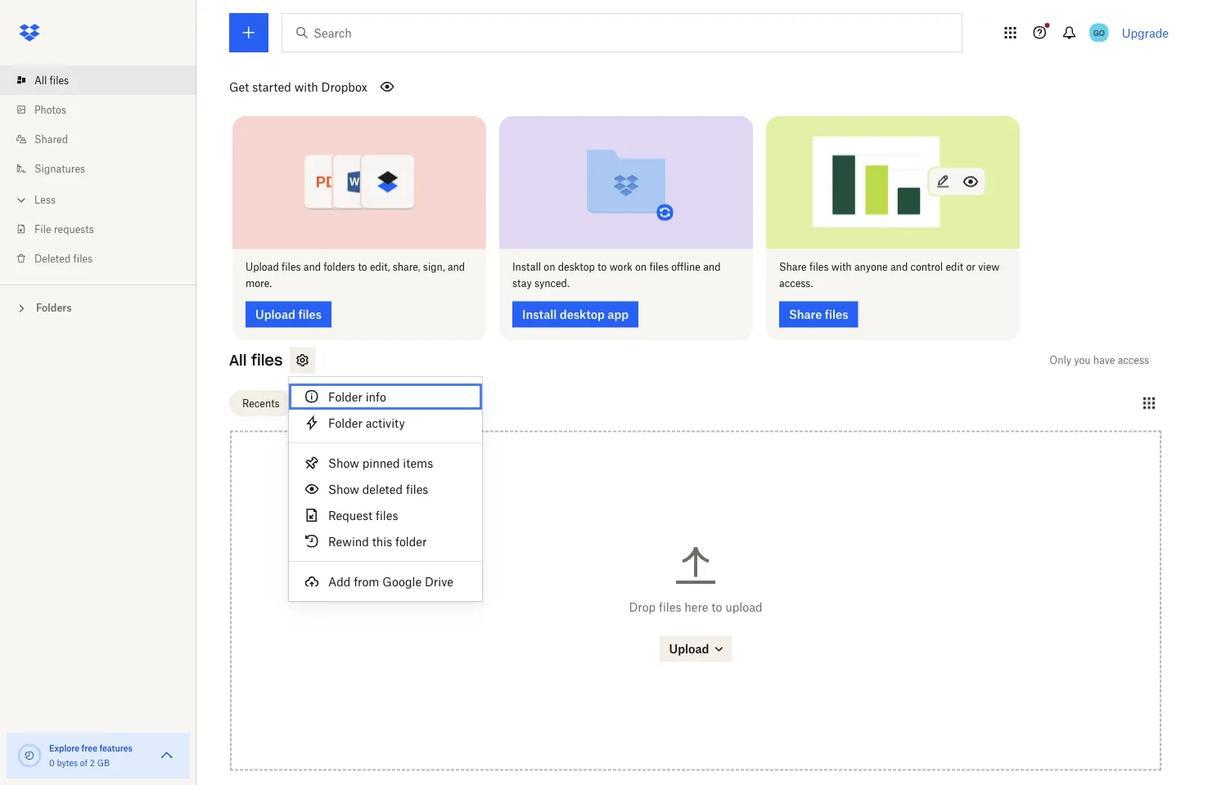 Task type: describe. For each thing, give the bounding box(es) containing it.
files inside install on desktop to work on files offline and stay synced.
[[649, 262, 669, 274]]

file
[[34, 223, 51, 235]]

bytes
[[57, 758, 78, 769]]

folder activity
[[328, 416, 405, 430]]

items
[[403, 456, 433, 470]]

with for files
[[831, 262, 852, 274]]

files left folder settings 'image'
[[251, 352, 283, 370]]

access
[[1118, 355, 1149, 367]]

explore
[[49, 744, 80, 754]]

file requests
[[34, 223, 94, 235]]

dropbox
[[321, 80, 367, 94]]

starred button
[[299, 391, 361, 417]]

add from google drive menu item
[[289, 569, 482, 595]]

offline
[[671, 262, 701, 274]]

google
[[383, 575, 422, 589]]

control
[[911, 262, 943, 274]]

only you have access
[[1050, 355, 1149, 367]]

info
[[366, 390, 386, 404]]

1 and from the left
[[304, 262, 321, 274]]

get started with dropbox
[[229, 80, 367, 94]]

2
[[90, 758, 95, 769]]

files inside share files with anyone and control edit or view access.
[[809, 262, 829, 274]]

from
[[354, 575, 379, 589]]

view
[[978, 262, 1000, 274]]

all files list item
[[0, 65, 196, 95]]

2 on from the left
[[635, 262, 647, 274]]

share files with anyone and control edit or view access.
[[779, 262, 1000, 290]]

list containing all files
[[0, 56, 196, 285]]

show deleted files menu item
[[289, 476, 482, 503]]

show for show deleted files
[[328, 483, 359, 496]]

upload
[[246, 262, 279, 274]]

explore free features 0 bytes of 2 gb
[[49, 744, 132, 769]]

dropbox image
[[13, 16, 46, 49]]

have
[[1093, 355, 1115, 367]]

install on desktop to work on files offline and stay synced.
[[512, 262, 721, 290]]

recents button
[[229, 391, 293, 417]]

upload
[[725, 601, 762, 615]]

0
[[49, 758, 55, 769]]

less image
[[13, 192, 29, 208]]

files inside list item
[[50, 74, 69, 86]]

edit,
[[370, 262, 390, 274]]

rewind this folder menu item
[[289, 529, 482, 555]]

drive
[[425, 575, 453, 589]]

show pinned items
[[328, 456, 433, 470]]

anyone
[[854, 262, 888, 274]]

started
[[252, 80, 291, 94]]

signatures link
[[13, 154, 196, 183]]

folder for folder info
[[328, 390, 362, 404]]

shared
[[34, 133, 68, 145]]

all files link
[[13, 65, 196, 95]]

add
[[328, 575, 351, 589]]

upgrade
[[1122, 26, 1169, 40]]

folder info
[[328, 390, 386, 404]]

folders button
[[0, 295, 196, 320]]

drop files here to upload
[[629, 601, 762, 615]]

folder
[[395, 535, 427, 549]]

folder settings image
[[293, 351, 312, 371]]

more.
[[246, 278, 272, 290]]

requests
[[54, 223, 94, 235]]

to for install on desktop to work on files offline and stay synced.
[[598, 262, 607, 274]]

free
[[82, 744, 97, 754]]

of
[[80, 758, 88, 769]]

request files
[[328, 509, 398, 523]]



Task type: vqa. For each thing, say whether or not it's contained in the screenshot.
you
yes



Task type: locate. For each thing, give the bounding box(es) containing it.
0 vertical spatial show
[[328, 456, 359, 470]]

files down items
[[406, 483, 428, 496]]

edit
[[946, 262, 964, 274]]

deleted
[[34, 253, 71, 265]]

1 horizontal spatial on
[[635, 262, 647, 274]]

1 horizontal spatial all
[[229, 352, 247, 370]]

file requests link
[[13, 214, 196, 244]]

folder inside menu item
[[328, 416, 362, 430]]

files inside menu item
[[376, 509, 398, 523]]

2 folder from the top
[[328, 416, 362, 430]]

0 vertical spatial folder
[[328, 390, 362, 404]]

folder inside "menu item"
[[328, 390, 362, 404]]

files inside menu item
[[406, 483, 428, 496]]

list
[[0, 56, 196, 285]]

you
[[1074, 355, 1091, 367]]

show inside menu item
[[328, 456, 359, 470]]

to inside upload files and folders to edit, share, sign, and more.
[[358, 262, 367, 274]]

folder left info
[[328, 390, 362, 404]]

1 show from the top
[[328, 456, 359, 470]]

1 horizontal spatial to
[[598, 262, 607, 274]]

folders
[[324, 262, 355, 274]]

show left pinned at the bottom of the page
[[328, 456, 359, 470]]

all files up 'recents' button
[[229, 352, 283, 370]]

0 horizontal spatial with
[[294, 80, 318, 94]]

1 vertical spatial with
[[831, 262, 852, 274]]

all inside list item
[[34, 74, 47, 86]]

files right upload
[[282, 262, 301, 274]]

sign,
[[423, 262, 445, 274]]

0 horizontal spatial all files
[[34, 74, 69, 86]]

show up request
[[328, 483, 359, 496]]

with inside share files with anyone and control edit or view access.
[[831, 262, 852, 274]]

to left edit, at top
[[358, 262, 367, 274]]

request
[[328, 509, 373, 523]]

on
[[544, 262, 555, 274], [635, 262, 647, 274]]

to for drop files here to upload
[[711, 601, 722, 615]]

to right the here
[[711, 601, 722, 615]]

install
[[512, 262, 541, 274]]

all
[[34, 74, 47, 86], [229, 352, 247, 370]]

work
[[610, 262, 633, 274]]

recents
[[242, 398, 280, 410]]

all files
[[34, 74, 69, 86], [229, 352, 283, 370]]

with
[[294, 80, 318, 94], [831, 262, 852, 274]]

and left the control
[[891, 262, 908, 274]]

pinned
[[362, 456, 400, 470]]

2 and from the left
[[448, 262, 465, 274]]

folder for folder activity
[[328, 416, 362, 430]]

folder
[[328, 390, 362, 404], [328, 416, 362, 430]]

get
[[229, 80, 249, 94]]

and inside install on desktop to work on files offline and stay synced.
[[703, 262, 721, 274]]

1 folder from the top
[[328, 390, 362, 404]]

activity
[[366, 416, 405, 430]]

upgrade link
[[1122, 26, 1169, 40]]

0 vertical spatial all
[[34, 74, 47, 86]]

photos link
[[13, 95, 196, 124]]

request files menu item
[[289, 503, 482, 529]]

shared link
[[13, 124, 196, 154]]

1 vertical spatial show
[[328, 483, 359, 496]]

files up the photos
[[50, 74, 69, 86]]

1 horizontal spatial with
[[831, 262, 852, 274]]

0 horizontal spatial all
[[34, 74, 47, 86]]

gb
[[97, 758, 110, 769]]

1 on from the left
[[544, 262, 555, 274]]

deleted files
[[34, 253, 93, 265]]

folders
[[36, 302, 72, 314]]

photos
[[34, 104, 66, 116]]

on up the synced.
[[544, 262, 555, 274]]

folder info menu item
[[289, 384, 482, 410]]

upload files and folders to edit, share, sign, and more.
[[246, 262, 465, 290]]

4 and from the left
[[891, 262, 908, 274]]

with right started
[[294, 80, 318, 94]]

2 show from the top
[[328, 483, 359, 496]]

deleted
[[362, 483, 403, 496]]

this
[[372, 535, 392, 549]]

rewind this folder
[[328, 535, 427, 549]]

show
[[328, 456, 359, 470], [328, 483, 359, 496]]

drop
[[629, 601, 656, 615]]

add from google drive
[[328, 575, 453, 589]]

deleted files link
[[13, 244, 196, 273]]

rewind
[[328, 535, 369, 549]]

1 vertical spatial all files
[[229, 352, 283, 370]]

stay
[[512, 278, 532, 290]]

and right "offline"
[[703, 262, 721, 274]]

signatures
[[34, 162, 85, 175]]

all up the photos
[[34, 74, 47, 86]]

and left folders
[[304, 262, 321, 274]]

access.
[[779, 278, 813, 290]]

0 horizontal spatial to
[[358, 262, 367, 274]]

and right sign, at the left of page
[[448, 262, 465, 274]]

1 vertical spatial all
[[229, 352, 247, 370]]

all up 'recents' button
[[229, 352, 247, 370]]

with for started
[[294, 80, 318, 94]]

to inside install on desktop to work on files offline and stay synced.
[[598, 262, 607, 274]]

folder activity menu item
[[289, 410, 482, 436]]

folder down 'starred'
[[328, 416, 362, 430]]

quota usage element
[[16, 743, 43, 769]]

3 and from the left
[[703, 262, 721, 274]]

files right share
[[809, 262, 829, 274]]

0 vertical spatial with
[[294, 80, 318, 94]]

features
[[99, 744, 132, 754]]

show inside menu item
[[328, 483, 359, 496]]

0 horizontal spatial on
[[544, 262, 555, 274]]

share,
[[393, 262, 420, 274]]

desktop
[[558, 262, 595, 274]]

files left "offline"
[[649, 262, 669, 274]]

show deleted files
[[328, 483, 428, 496]]

with left anyone
[[831, 262, 852, 274]]

here
[[684, 601, 708, 615]]

2 horizontal spatial to
[[711, 601, 722, 615]]

files left the here
[[659, 601, 681, 615]]

show pinned items menu item
[[289, 450, 482, 476]]

all files up the photos
[[34, 74, 69, 86]]

0 vertical spatial all files
[[34, 74, 69, 86]]

show for show pinned items
[[328, 456, 359, 470]]

or
[[966, 262, 976, 274]]

on right work
[[635, 262, 647, 274]]

synced.
[[534, 278, 570, 290]]

1 horizontal spatial all files
[[229, 352, 283, 370]]

share
[[779, 262, 807, 274]]

less
[[34, 194, 56, 206]]

only
[[1050, 355, 1071, 367]]

all files inside list item
[[34, 74, 69, 86]]

to
[[358, 262, 367, 274], [598, 262, 607, 274], [711, 601, 722, 615]]

1 vertical spatial folder
[[328, 416, 362, 430]]

files inside upload files and folders to edit, share, sign, and more.
[[282, 262, 301, 274]]

and inside share files with anyone and control edit or view access.
[[891, 262, 908, 274]]

files right the deleted on the left top of page
[[73, 253, 93, 265]]

to left work
[[598, 262, 607, 274]]

files
[[50, 74, 69, 86], [73, 253, 93, 265], [282, 262, 301, 274], [649, 262, 669, 274], [809, 262, 829, 274], [251, 352, 283, 370], [406, 483, 428, 496], [376, 509, 398, 523], [659, 601, 681, 615]]

and
[[304, 262, 321, 274], [448, 262, 465, 274], [703, 262, 721, 274], [891, 262, 908, 274]]

starred
[[312, 398, 348, 410]]

files up 'rewind this folder' menu item
[[376, 509, 398, 523]]



